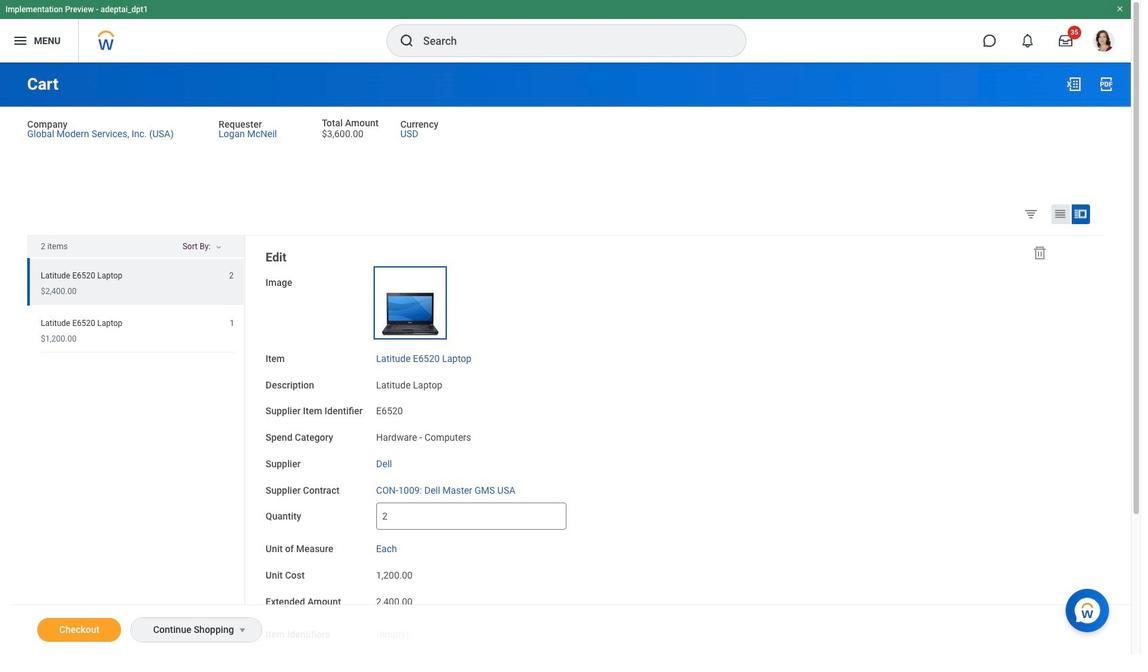 Task type: locate. For each thing, give the bounding box(es) containing it.
close environment banner image
[[1116, 5, 1124, 13]]

search image
[[399, 33, 415, 49]]

select to filter grid data image
[[1024, 206, 1039, 221]]

None text field
[[376, 503, 566, 530]]

banner
[[0, 0, 1131, 62]]

option group
[[1021, 204, 1100, 227]]

toggle to list detail view image
[[1074, 207, 1088, 221]]

inbox large image
[[1059, 34, 1073, 48]]

Search Workday  search field
[[423, 26, 718, 56]]

Toggle to Grid view radio
[[1052, 204, 1070, 224]]

main content
[[0, 62, 1131, 654]]

Toggle to List Detail view radio
[[1072, 204, 1090, 224]]

region
[[27, 236, 245, 654]]

profile logan mcneil image
[[1093, 30, 1115, 54]]

toggle to grid view image
[[1054, 207, 1067, 221]]



Task type: vqa. For each thing, say whether or not it's contained in the screenshot.
the Toggle to Grid view option
yes



Task type: describe. For each thing, give the bounding box(es) containing it.
none text field inside navigation pane region
[[376, 503, 566, 530]]

arrow down image
[[227, 241, 243, 250]]

caret down image
[[235, 625, 251, 636]]

justify image
[[12, 33, 29, 49]]

delete image
[[1032, 244, 1048, 261]]

e6520.jpg image
[[376, 269, 444, 337]]

notifications large image
[[1021, 34, 1035, 48]]

view printable version (pdf) image
[[1098, 76, 1115, 92]]

export to excel image
[[1066, 76, 1082, 92]]

item list list box
[[27, 258, 245, 352]]

navigation pane region
[[245, 236, 1065, 654]]

hardware - computers element
[[376, 429, 471, 443]]



